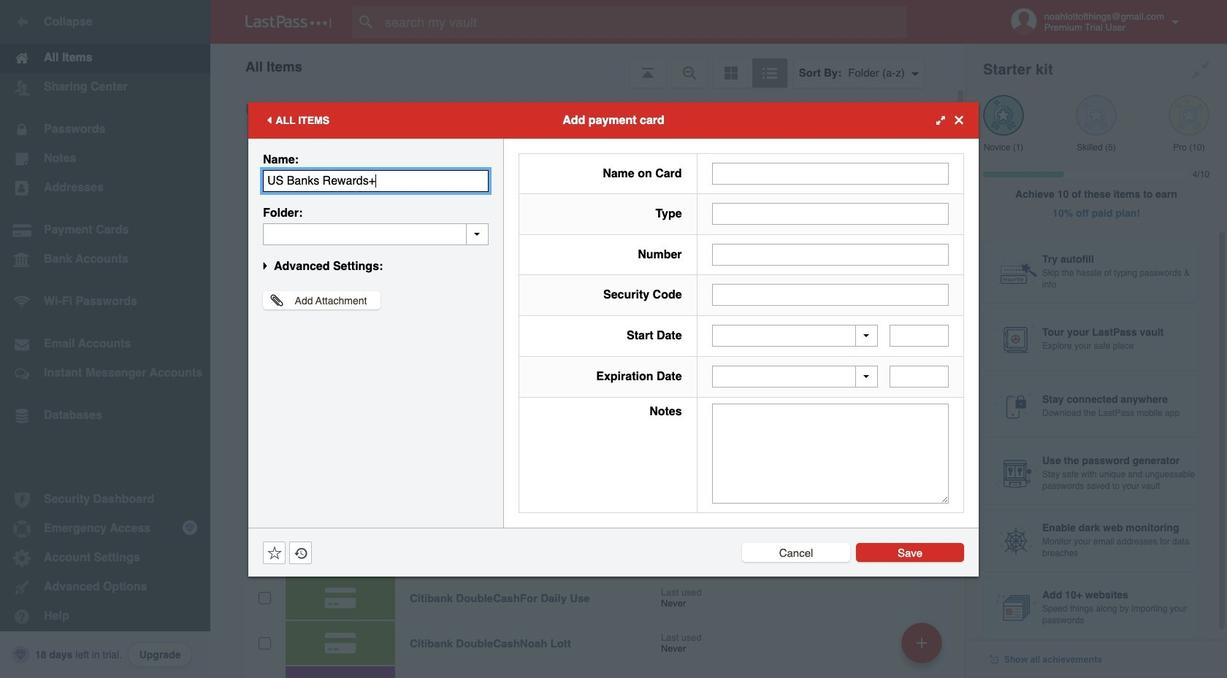 Task type: locate. For each thing, give the bounding box(es) containing it.
dialog
[[248, 102, 979, 577]]

main navigation navigation
[[0, 0, 210, 679]]

None text field
[[712, 163, 949, 185], [263, 170, 489, 192], [263, 223, 489, 245], [890, 325, 949, 347], [712, 404, 949, 504], [712, 163, 949, 185], [263, 170, 489, 192], [263, 223, 489, 245], [890, 325, 949, 347], [712, 404, 949, 504]]

new item navigation
[[896, 619, 951, 679]]

lastpass image
[[245, 15, 332, 28]]

new item image
[[917, 638, 927, 648]]

None text field
[[712, 203, 949, 225], [712, 244, 949, 266], [712, 284, 949, 306], [890, 366, 949, 388], [712, 203, 949, 225], [712, 244, 949, 266], [712, 284, 949, 306], [890, 366, 949, 388]]



Task type: vqa. For each thing, say whether or not it's contained in the screenshot.
THE NEW ITEM navigation
yes



Task type: describe. For each thing, give the bounding box(es) containing it.
Search search field
[[352, 6, 936, 38]]

vault options navigation
[[210, 44, 966, 88]]

search my vault text field
[[352, 6, 936, 38]]



